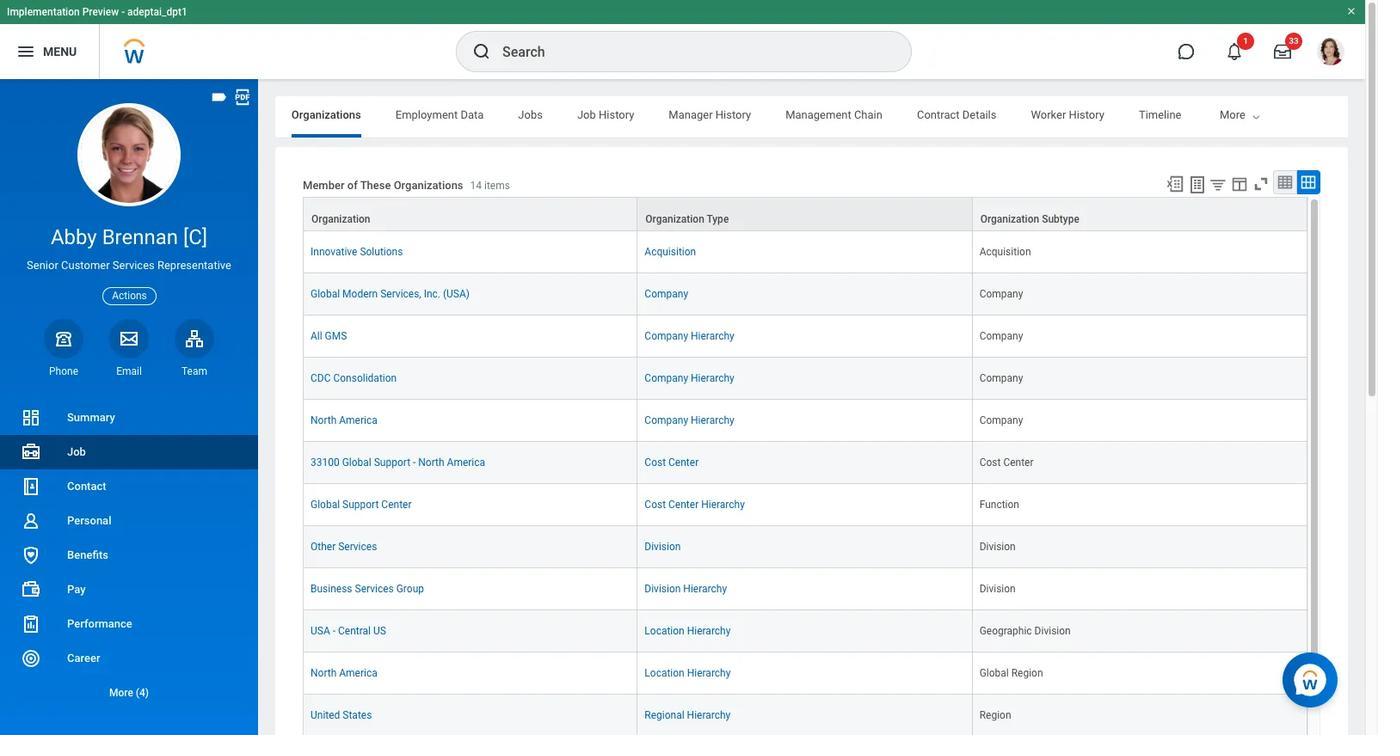 Task type: vqa. For each thing, say whether or not it's contained in the screenshot.
Pay image
yes



Task type: describe. For each thing, give the bounding box(es) containing it.
33100 global support - north america
[[311, 457, 485, 469]]

row containing cdc consolidation
[[303, 358, 1308, 400]]

1 division element from the top
[[980, 538, 1016, 553]]

center down 33100 global support - north america
[[382, 499, 412, 511]]

cost for 33100 global support - north america
[[645, 457, 666, 469]]

cost center for cost center link
[[645, 457, 699, 469]]

summary
[[67, 411, 115, 424]]

management
[[786, 108, 852, 121]]

benefits image
[[21, 546, 41, 566]]

phone
[[49, 366, 78, 378]]

all gms link
[[311, 327, 347, 343]]

north for company
[[311, 415, 337, 427]]

contract details
[[917, 108, 997, 121]]

hierarchy for cdc consolidation link
[[691, 373, 735, 385]]

(4)
[[136, 688, 149, 700]]

organization for organization subtype
[[981, 214, 1040, 226]]

center for cost center element
[[1004, 457, 1034, 469]]

actions
[[112, 290, 147, 302]]

customer
[[61, 259, 110, 272]]

row containing other services
[[303, 527, 1308, 569]]

timeline
[[1139, 108, 1182, 121]]

notifications large image
[[1226, 43, 1244, 60]]

company hierarchy link for all gms
[[645, 327, 735, 343]]

preview
[[82, 6, 119, 18]]

more for more (4)
[[109, 688, 133, 700]]

division hierarchy link
[[645, 580, 727, 596]]

personal image
[[21, 511, 41, 532]]

regional hierarchy
[[645, 710, 731, 722]]

search image
[[472, 41, 492, 62]]

states
[[343, 710, 372, 722]]

cost center element
[[980, 454, 1034, 469]]

company element for cdc consolidation
[[980, 369, 1024, 385]]

acquisition for acquisition link
[[645, 246, 696, 258]]

function
[[980, 499, 1020, 511]]

united states link
[[311, 707, 372, 722]]

adeptai_dpt1
[[127, 6, 188, 18]]

row containing organization
[[303, 197, 1308, 232]]

33
[[1290, 36, 1299, 46]]

implementation
[[7, 6, 80, 18]]

group
[[396, 584, 424, 596]]

row containing innovative solutions
[[303, 232, 1308, 274]]

summary image
[[21, 408, 41, 429]]

usa - central us link
[[311, 622, 386, 638]]

personal
[[67, 515, 111, 528]]

company hierarchy for north america
[[645, 415, 735, 427]]

acquisition element
[[980, 243, 1032, 258]]

export to worksheets image
[[1188, 175, 1208, 195]]

view printable version (pdf) image
[[233, 88, 252, 107]]

company hierarchy for all gms
[[645, 331, 735, 343]]

representative
[[157, 259, 231, 272]]

cost center hierarchy
[[645, 499, 745, 511]]

history for worker history
[[1069, 108, 1105, 121]]

inbox large image
[[1275, 43, 1292, 60]]

career link
[[0, 642, 258, 676]]

export to excel image
[[1166, 175, 1185, 194]]

center for cost center hierarchy link
[[669, 499, 699, 511]]

hierarchy for location hierarchy north america link
[[687, 668, 731, 680]]

organization type
[[646, 214, 729, 226]]

mail image
[[119, 329, 139, 349]]

location hierarchy for geographic
[[645, 626, 731, 638]]

geographic division element
[[980, 622, 1071, 638]]

senior
[[27, 259, 58, 272]]

location hierarchy link for geographic
[[645, 622, 731, 638]]

more (4) button
[[0, 676, 258, 711]]

abby
[[51, 226, 97, 250]]

data for employment data
[[461, 108, 484, 121]]

history for job history
[[599, 108, 635, 121]]

usa
[[311, 626, 330, 638]]

innovative
[[311, 246, 358, 258]]

geographic division
[[980, 626, 1071, 638]]

worker sec
[[1327, 108, 1379, 121]]

employment
[[396, 108, 458, 121]]

performance image
[[21, 615, 41, 635]]

items
[[485, 180, 510, 192]]

phone abby brennan [c] element
[[44, 365, 83, 379]]

row containing global modern services, inc. (usa)
[[303, 274, 1308, 316]]

hierarchy for company hierarchy's north america link
[[691, 415, 735, 427]]

implementation preview -   adeptai_dpt1
[[7, 6, 188, 18]]

menu banner
[[0, 0, 1366, 79]]

1 horizontal spatial -
[[333, 626, 336, 638]]

function element
[[980, 496, 1020, 511]]

location for usa - central us
[[645, 626, 685, 638]]

america for location
[[339, 668, 378, 680]]

solutions
[[360, 246, 403, 258]]

central
[[338, 626, 371, 638]]

contact link
[[0, 470, 258, 504]]

services,
[[381, 288, 421, 300]]

organization for organization
[[312, 214, 371, 226]]

12 row from the top
[[303, 653, 1308, 696]]

team
[[182, 366, 207, 378]]

north america link for company hierarchy
[[311, 411, 378, 427]]

company hierarchy link for north america
[[645, 411, 735, 427]]

Search Workday  search field
[[503, 33, 876, 71]]

location for north america
[[645, 668, 685, 680]]

list containing summary
[[0, 401, 258, 711]]

business
[[311, 584, 352, 596]]

additional
[[1217, 108, 1267, 121]]

member
[[303, 179, 345, 192]]

regional hierarchy link
[[645, 707, 731, 722]]

global support center link
[[311, 496, 412, 511]]

gms
[[325, 331, 347, 343]]

division right geographic
[[1035, 626, 1071, 638]]

global for global modern services, inc. (usa)
[[311, 288, 340, 300]]

1 vertical spatial north
[[419, 457, 445, 469]]

2 horizontal spatial -
[[413, 457, 416, 469]]

company hierarchy for cdc consolidation
[[645, 373, 735, 385]]

of
[[348, 179, 358, 192]]

33100 global support - north america link
[[311, 454, 485, 469]]

organization button
[[304, 198, 637, 231]]

organization subtype
[[981, 214, 1080, 226]]

row containing global support center
[[303, 485, 1308, 527]]

services for other
[[338, 541, 377, 553]]

cdc
[[311, 373, 331, 385]]

row containing 33100 global support - north america
[[303, 442, 1308, 485]]

inc.
[[424, 288, 441, 300]]

menu
[[43, 44, 77, 58]]

1
[[1244, 36, 1249, 46]]

pay
[[67, 584, 86, 596]]

hierarchy for usa - central us link
[[687, 626, 731, 638]]

profile logan mcneil image
[[1318, 38, 1345, 69]]

email abby brennan [c] element
[[109, 365, 149, 379]]

global support center
[[311, 499, 412, 511]]

brennan
[[102, 226, 178, 250]]

geographic
[[980, 626, 1033, 638]]

america for company
[[339, 415, 378, 427]]

center for cost center link
[[669, 457, 699, 469]]

job for job
[[67, 446, 86, 459]]

worker for worker sec
[[1327, 108, 1363, 121]]

tag image
[[210, 88, 229, 107]]

expand table image
[[1300, 174, 1318, 191]]

manager
[[669, 108, 713, 121]]

these
[[360, 179, 391, 192]]

cdc consolidation
[[311, 373, 397, 385]]

data for additional data
[[1270, 108, 1293, 121]]

global for global support center
[[311, 499, 340, 511]]

business services group link
[[311, 580, 424, 596]]

view team image
[[184, 329, 205, 349]]

0 vertical spatial region
[[1012, 668, 1044, 680]]

other
[[311, 541, 336, 553]]

worker history
[[1032, 108, 1105, 121]]

job image
[[21, 442, 41, 463]]



Task type: locate. For each thing, give the bounding box(es) containing it.
innovative solutions
[[311, 246, 403, 258]]

1 cost center from the left
[[645, 457, 699, 469]]

actions button
[[103, 287, 156, 305]]

acquisition down organization subtype
[[980, 246, 1032, 258]]

2 vertical spatial company hierarchy
[[645, 415, 735, 427]]

location hierarchy link
[[645, 622, 731, 638], [645, 665, 731, 680]]

fullscreen image
[[1252, 175, 1271, 194]]

global region element
[[980, 665, 1044, 680]]

global right 33100
[[342, 457, 372, 469]]

click to view/edit grid preferences image
[[1231, 175, 1250, 194]]

1 horizontal spatial organizations
[[394, 179, 464, 192]]

organization up acquisition element
[[981, 214, 1040, 226]]

other services
[[311, 541, 377, 553]]

performance link
[[0, 608, 258, 642]]

justify image
[[15, 41, 36, 62]]

email
[[116, 366, 142, 378]]

0 vertical spatial location hierarchy link
[[645, 622, 731, 638]]

modern
[[343, 288, 378, 300]]

history left manager
[[599, 108, 635, 121]]

1 vertical spatial america
[[447, 457, 485, 469]]

2 row from the top
[[303, 232, 1308, 274]]

1 company hierarchy from the top
[[645, 331, 735, 343]]

cost up cost center hierarchy link
[[645, 457, 666, 469]]

north for location
[[311, 668, 337, 680]]

hierarchy for "united states" link
[[687, 710, 731, 722]]

north america for location
[[311, 668, 378, 680]]

division down function
[[980, 541, 1016, 553]]

3 company hierarchy link from the top
[[645, 411, 735, 427]]

global modern services, inc. (usa)
[[311, 288, 470, 300]]

cost center link
[[645, 454, 699, 469]]

5 row from the top
[[303, 358, 1308, 400]]

0 horizontal spatial organizations
[[292, 108, 361, 121]]

job link
[[0, 435, 258, 470]]

job up contact on the bottom left of the page
[[67, 446, 86, 459]]

career image
[[21, 649, 41, 670]]

row containing all gms
[[303, 316, 1308, 358]]

contract
[[917, 108, 960, 121]]

job inside list
[[67, 446, 86, 459]]

3 history from the left
[[1069, 108, 1105, 121]]

1 vertical spatial company hierarchy
[[645, 373, 735, 385]]

0 vertical spatial job
[[577, 108, 596, 121]]

1 horizontal spatial worker
[[1327, 108, 1363, 121]]

2 organization from the left
[[646, 214, 705, 226]]

more down notifications large icon
[[1220, 108, 1246, 121]]

row containing business services group
[[303, 569, 1308, 611]]

row containing usa - central us
[[303, 611, 1308, 653]]

cost center up function element
[[980, 457, 1034, 469]]

services down abby brennan [c]
[[113, 259, 155, 272]]

more (4) button
[[0, 683, 258, 704]]

global left "modern"
[[311, 288, 340, 300]]

data right employment
[[461, 108, 484, 121]]

cost up division link
[[645, 499, 666, 511]]

us
[[373, 626, 386, 638]]

division element down function
[[980, 538, 1016, 553]]

sec
[[1365, 108, 1379, 121]]

1 vertical spatial region
[[980, 710, 1012, 722]]

33 button
[[1264, 33, 1303, 71]]

job for job history
[[577, 108, 596, 121]]

organization type button
[[638, 198, 972, 231]]

pay link
[[0, 573, 258, 608]]

division for first "division" element
[[980, 541, 1016, 553]]

1 horizontal spatial cost center
[[980, 457, 1034, 469]]

1 acquisition from the left
[[645, 246, 696, 258]]

3 company hierarchy from the top
[[645, 415, 735, 427]]

support up other services link
[[343, 499, 379, 511]]

2 company element from the top
[[980, 327, 1024, 343]]

personal link
[[0, 504, 258, 539]]

2 location from the top
[[645, 668, 685, 680]]

worker left sec
[[1327, 108, 1363, 121]]

1 company element from the top
[[980, 285, 1024, 300]]

1 vertical spatial location hierarchy link
[[645, 665, 731, 680]]

worker for worker history
[[1032, 108, 1067, 121]]

0 vertical spatial company hierarchy link
[[645, 327, 735, 343]]

2 history from the left
[[716, 108, 752, 121]]

job history
[[577, 108, 635, 121]]

global for global region
[[980, 668, 1009, 680]]

0 horizontal spatial data
[[461, 108, 484, 121]]

location hierarchy
[[645, 626, 731, 638], [645, 668, 731, 680]]

0 horizontal spatial more
[[109, 688, 133, 700]]

company hierarchy link for cdc consolidation
[[645, 369, 735, 385]]

3 row from the top
[[303, 274, 1308, 316]]

united states
[[311, 710, 372, 722]]

2 worker from the left
[[1327, 108, 1363, 121]]

location hierarchy link down division hierarchy
[[645, 622, 731, 638]]

consolidation
[[333, 373, 397, 385]]

phone image
[[52, 329, 76, 349]]

global down 33100
[[311, 499, 340, 511]]

1 worker from the left
[[1032, 108, 1067, 121]]

division element up geographic
[[980, 580, 1016, 596]]

north america for company
[[311, 415, 378, 427]]

hierarchy inside 'division hierarchy' link
[[684, 584, 727, 596]]

cost center hierarchy link
[[645, 496, 745, 511]]

toolbar
[[1158, 170, 1321, 197]]

2 north america from the top
[[311, 668, 378, 680]]

company element for north america
[[980, 411, 1024, 427]]

1 vertical spatial job
[[67, 446, 86, 459]]

cdc consolidation link
[[311, 369, 397, 385]]

other services link
[[311, 538, 377, 553]]

organization up acquisition link
[[646, 214, 705, 226]]

tab list
[[184, 96, 1379, 138]]

1 horizontal spatial history
[[716, 108, 752, 121]]

33100
[[311, 457, 340, 469]]

2 company hierarchy link from the top
[[645, 369, 735, 385]]

history
[[599, 108, 635, 121], [716, 108, 752, 121], [1069, 108, 1105, 121]]

job right 'jobs'
[[577, 108, 596, 121]]

division for division link
[[645, 541, 681, 553]]

hierarchy for business services group link
[[684, 584, 727, 596]]

global
[[311, 288, 340, 300], [342, 457, 372, 469], [311, 499, 340, 511], [980, 668, 1009, 680]]

organizations
[[292, 108, 361, 121], [394, 179, 464, 192]]

north america link down cdc consolidation
[[311, 411, 378, 427]]

1 horizontal spatial more
[[1220, 108, 1246, 121]]

0 horizontal spatial history
[[599, 108, 635, 121]]

1 vertical spatial more
[[109, 688, 133, 700]]

services inside navigation pane region
[[113, 259, 155, 272]]

more left (4) on the bottom
[[109, 688, 133, 700]]

0 vertical spatial support
[[374, 457, 411, 469]]

6 row from the top
[[303, 400, 1308, 442]]

0 vertical spatial america
[[339, 415, 378, 427]]

worker
[[1032, 108, 1067, 121], [1327, 108, 1363, 121]]

cost center up cost center hierarchy link
[[645, 457, 699, 469]]

north
[[311, 415, 337, 427], [419, 457, 445, 469], [311, 668, 337, 680]]

1 vertical spatial services
[[338, 541, 377, 553]]

1 horizontal spatial organization
[[646, 214, 705, 226]]

details
[[963, 108, 997, 121]]

center down cost center link
[[669, 499, 699, 511]]

1 vertical spatial support
[[343, 499, 379, 511]]

table image
[[1277, 174, 1294, 191]]

north america link for location hierarchy
[[311, 665, 378, 680]]

11 row from the top
[[303, 611, 1308, 653]]

performance
[[67, 618, 132, 631]]

2 data from the left
[[1270, 108, 1293, 121]]

- inside menu banner
[[121, 6, 125, 18]]

region down geographic division
[[1012, 668, 1044, 680]]

division hierarchy
[[645, 584, 727, 596]]

0 vertical spatial north america link
[[311, 411, 378, 427]]

2 cost center from the left
[[980, 457, 1034, 469]]

location hierarchy link up 'regional hierarchy' 'link'
[[645, 665, 731, 680]]

list
[[0, 401, 258, 711]]

0 horizontal spatial worker
[[1032, 108, 1067, 121]]

2 division element from the top
[[980, 580, 1016, 596]]

1 organization from the left
[[312, 214, 371, 226]]

0 horizontal spatial -
[[121, 6, 125, 18]]

0 horizontal spatial acquisition
[[645, 246, 696, 258]]

2 location hierarchy link from the top
[[645, 665, 731, 680]]

phone button
[[44, 319, 83, 379]]

career
[[67, 652, 100, 665]]

1 north america from the top
[[311, 415, 378, 427]]

history right manager
[[716, 108, 752, 121]]

history for manager history
[[716, 108, 752, 121]]

0 vertical spatial north america
[[311, 415, 378, 427]]

0 vertical spatial location
[[645, 626, 685, 638]]

acquisition down organization type
[[645, 246, 696, 258]]

hierarchy inside cost center hierarchy link
[[702, 499, 745, 511]]

1 vertical spatial company hierarchy link
[[645, 369, 735, 385]]

1 location hierarchy from the top
[[645, 626, 731, 638]]

employment data
[[396, 108, 484, 121]]

summary link
[[0, 401, 258, 435]]

0 vertical spatial services
[[113, 259, 155, 272]]

organization up innovative
[[312, 214, 371, 226]]

additional data
[[1217, 108, 1293, 121]]

0 horizontal spatial organization
[[312, 214, 371, 226]]

division element
[[980, 538, 1016, 553], [980, 580, 1016, 596]]

organization subtype button
[[973, 198, 1307, 231]]

select to filter grid data image
[[1209, 176, 1228, 194]]

organization for organization type
[[646, 214, 705, 226]]

1 vertical spatial north america link
[[311, 665, 378, 680]]

1 vertical spatial location
[[645, 668, 685, 680]]

0 vertical spatial organizations
[[292, 108, 361, 121]]

2 vertical spatial north
[[311, 668, 337, 680]]

senior customer services representative
[[27, 259, 231, 272]]

services for business
[[355, 584, 394, 596]]

pay image
[[21, 580, 41, 601]]

location hierarchy for global
[[645, 668, 731, 680]]

more (4)
[[109, 688, 149, 700]]

0 vertical spatial location hierarchy
[[645, 626, 731, 638]]

0 vertical spatial -
[[121, 6, 125, 18]]

member of these organizations 14 items
[[303, 179, 510, 192]]

division
[[645, 541, 681, 553], [980, 541, 1016, 553], [645, 584, 681, 596], [980, 584, 1016, 596], [1035, 626, 1071, 638]]

8 row from the top
[[303, 485, 1308, 527]]

close environment banner image
[[1347, 6, 1357, 16]]

all gms
[[311, 331, 347, 343]]

north america link down usa - central us
[[311, 665, 378, 680]]

2 company hierarchy from the top
[[645, 373, 735, 385]]

center up cost center hierarchy link
[[669, 457, 699, 469]]

services
[[113, 259, 155, 272], [338, 541, 377, 553], [355, 584, 394, 596]]

location hierarchy up 'regional hierarchy' 'link'
[[645, 668, 731, 680]]

-
[[121, 6, 125, 18], [413, 457, 416, 469], [333, 626, 336, 638]]

7 row from the top
[[303, 442, 1308, 485]]

1 horizontal spatial job
[[577, 108, 596, 121]]

2 vertical spatial services
[[355, 584, 394, 596]]

team abby brennan [c] element
[[175, 365, 214, 379]]

1 row from the top
[[303, 197, 1308, 232]]

benefits link
[[0, 539, 258, 573]]

[c]
[[183, 226, 208, 250]]

row
[[303, 197, 1308, 232], [303, 232, 1308, 274], [303, 274, 1308, 316], [303, 316, 1308, 358], [303, 358, 1308, 400], [303, 400, 1308, 442], [303, 442, 1308, 485], [303, 485, 1308, 527], [303, 527, 1308, 569], [303, 569, 1308, 611], [303, 611, 1308, 653], [303, 653, 1308, 696], [303, 696, 1308, 736]]

cost for global support center
[[645, 499, 666, 511]]

tab list containing organizations
[[184, 96, 1379, 138]]

3 organization from the left
[[981, 214, 1040, 226]]

4 row from the top
[[303, 316, 1308, 358]]

location down division hierarchy
[[645, 626, 685, 638]]

contact
[[67, 480, 106, 493]]

type
[[707, 214, 729, 226]]

1 vertical spatial -
[[413, 457, 416, 469]]

1 location hierarchy link from the top
[[645, 622, 731, 638]]

center up function element
[[1004, 457, 1034, 469]]

north america up "united states" link
[[311, 668, 378, 680]]

regional
[[645, 710, 685, 722]]

0 horizontal spatial job
[[67, 446, 86, 459]]

location hierarchy down division hierarchy
[[645, 626, 731, 638]]

acquisition for acquisition element
[[980, 246, 1032, 258]]

0 vertical spatial company hierarchy
[[645, 331, 735, 343]]

organizations inside tab list
[[292, 108, 361, 121]]

13 row from the top
[[303, 696, 1308, 736]]

worker right details
[[1032, 108, 1067, 121]]

more inside dropdown button
[[109, 688, 133, 700]]

data right additional
[[1270, 108, 1293, 121]]

1 history from the left
[[599, 108, 635, 121]]

business services group
[[311, 584, 424, 596]]

1 vertical spatial north america
[[311, 668, 378, 680]]

hierarchy inside 'regional hierarchy' 'link'
[[687, 710, 731, 722]]

history left timeline
[[1069, 108, 1105, 121]]

company element for global modern services, inc. (usa)
[[980, 285, 1024, 300]]

team link
[[175, 319, 214, 379]]

region down the global region
[[980, 710, 1012, 722]]

2 vertical spatial america
[[339, 668, 378, 680]]

division up 'division hierarchy' link
[[645, 541, 681, 553]]

0 vertical spatial north
[[311, 415, 337, 427]]

subtype
[[1042, 214, 1080, 226]]

acquisition link
[[645, 243, 696, 258]]

9 row from the top
[[303, 527, 1308, 569]]

row containing united states
[[303, 696, 1308, 736]]

4 company element from the top
[[980, 411, 1024, 427]]

global up region "element"
[[980, 668, 1009, 680]]

north america
[[311, 415, 378, 427], [311, 668, 378, 680]]

1 button
[[1216, 33, 1255, 71]]

1 horizontal spatial acquisition
[[980, 246, 1032, 258]]

1 data from the left
[[461, 108, 484, 121]]

1 location from the top
[[645, 626, 685, 638]]

center
[[669, 457, 699, 469], [1004, 457, 1034, 469], [382, 499, 412, 511], [669, 499, 699, 511]]

cost center for cost center element
[[980, 457, 1034, 469]]

organizations left 14
[[394, 179, 464, 192]]

3 company element from the top
[[980, 369, 1024, 385]]

support up global support center link
[[374, 457, 411, 469]]

services left group
[[355, 584, 394, 596]]

division for first "division" element from the bottom of the page
[[980, 584, 1016, 596]]

location
[[645, 626, 685, 638], [645, 668, 685, 680]]

navigation pane region
[[0, 79, 258, 736]]

2 horizontal spatial history
[[1069, 108, 1105, 121]]

2 vertical spatial -
[[333, 626, 336, 638]]

more
[[1220, 108, 1246, 121], [109, 688, 133, 700]]

0 horizontal spatial cost center
[[645, 457, 699, 469]]

support
[[374, 457, 411, 469], [343, 499, 379, 511]]

0 vertical spatial division element
[[980, 538, 1016, 553]]

company element for all gms
[[980, 327, 1024, 343]]

1 horizontal spatial data
[[1270, 108, 1293, 121]]

1 vertical spatial location hierarchy
[[645, 668, 731, 680]]

location hierarchy link for global
[[645, 665, 731, 680]]

1 company hierarchy link from the top
[[645, 327, 735, 343]]

north america link
[[311, 411, 378, 427], [311, 665, 378, 680]]

1 vertical spatial division element
[[980, 580, 1016, 596]]

job inside tab list
[[577, 108, 596, 121]]

0 vertical spatial more
[[1220, 108, 1246, 121]]

2 horizontal spatial organization
[[981, 214, 1040, 226]]

company link
[[645, 285, 689, 300]]

jobs
[[518, 108, 543, 121]]

benefits
[[67, 549, 108, 562]]

division for division hierarchy
[[645, 584, 681, 596]]

north america down cdc consolidation
[[311, 415, 378, 427]]

division down division link
[[645, 584, 681, 596]]

more for more
[[1220, 108, 1246, 121]]

hierarchy for all gms link
[[691, 331, 735, 343]]

innovative solutions link
[[311, 243, 403, 258]]

2 location hierarchy from the top
[[645, 668, 731, 680]]

region element
[[980, 707, 1012, 722]]

all
[[311, 331, 322, 343]]

1 north america link from the top
[[311, 411, 378, 427]]

10 row from the top
[[303, 569, 1308, 611]]

2 acquisition from the left
[[980, 246, 1032, 258]]

2 vertical spatial company hierarchy link
[[645, 411, 735, 427]]

cost up function element
[[980, 457, 1001, 469]]

menu button
[[0, 24, 99, 79]]

1 vertical spatial organizations
[[394, 179, 464, 192]]

global region
[[980, 668, 1044, 680]]

2 north america link from the top
[[311, 665, 378, 680]]

contact image
[[21, 477, 41, 497]]

company element
[[980, 285, 1024, 300], [980, 327, 1024, 343], [980, 369, 1024, 385], [980, 411, 1024, 427]]

division link
[[645, 538, 681, 553]]

organizations up "member" at left top
[[292, 108, 361, 121]]

services right "other" on the bottom left of page
[[338, 541, 377, 553]]

division up geographic
[[980, 584, 1016, 596]]

email button
[[109, 319, 149, 379]]

location up regional
[[645, 668, 685, 680]]



